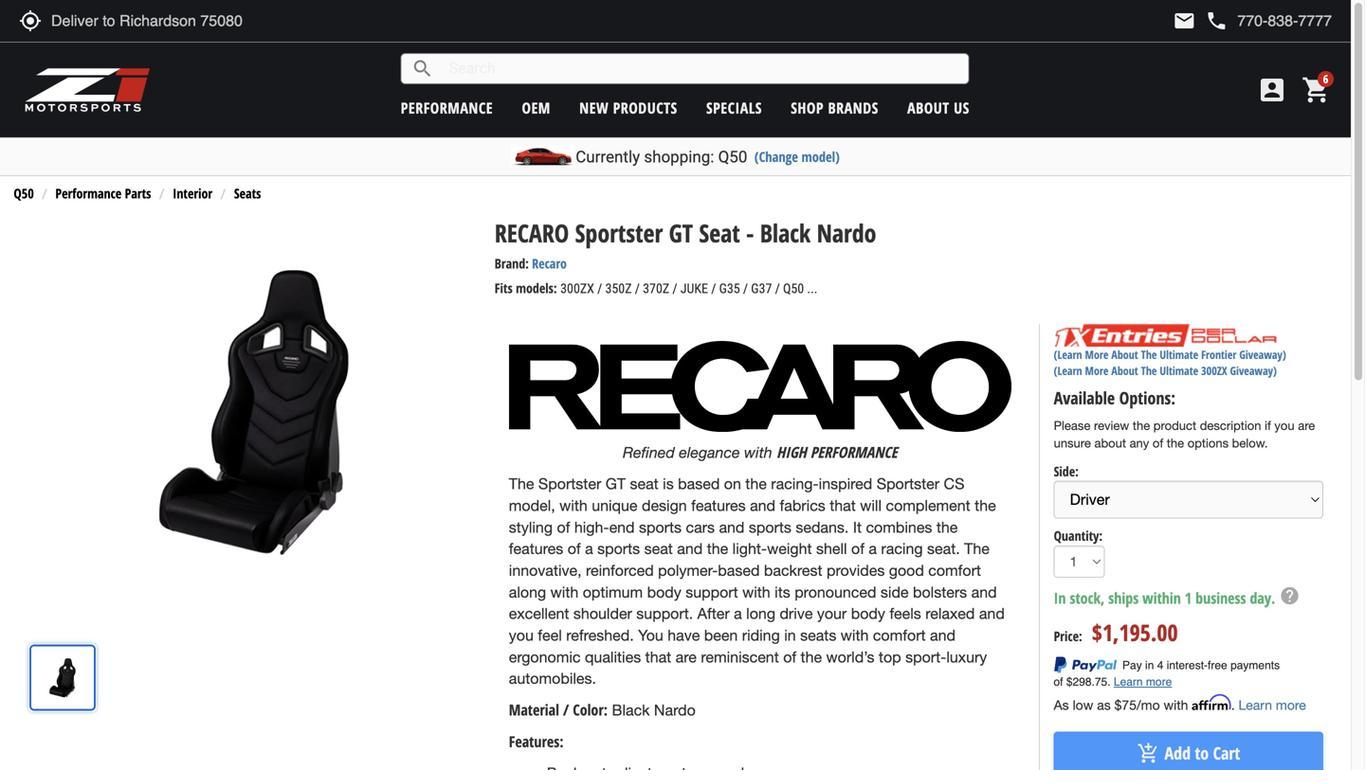 Task type: locate. For each thing, give the bounding box(es) containing it.
black right -
[[760, 216, 811, 250]]

1 vertical spatial (learn
[[1054, 363, 1082, 379]]

optimum
[[583, 584, 643, 601]]

body up the support.
[[647, 584, 682, 601]]

styling
[[509, 519, 553, 536]]

you inside the sportster gt seat is based on the racing-inspired sportster cs model, with unique design features and fabrics that will complement the styling of high-end sports cars and sports sedans. it combines the features of a sports seat and the light-weight shell of a racing seat. the innovative, reinforced polymer-based backrest provides good comfort along with optimum body support with its pronounced side bolsters and excellent shoulder support. after a long drive your body feels relaxed and you feel refreshed. you have been riding in seats with comfort and ergonomic qualities that are reminiscent of the world's top sport-luxury automobiles.
[[509, 627, 534, 645]]

(learn more about the ultimate frontier giveaway) link
[[1054, 347, 1287, 363]]

2 (learn from the top
[[1054, 363, 1082, 379]]

with inside refined elegance with high performance
[[744, 444, 772, 462]]

0 horizontal spatial black
[[612, 702, 650, 720]]

0 vertical spatial gt
[[669, 216, 693, 250]]

/mo
[[1137, 698, 1160, 713]]

0 vertical spatial (learn
[[1054, 347, 1082, 363]]

seat up polymer-
[[644, 541, 673, 558]]

refreshed.
[[566, 627, 634, 645]]

q50 left ...
[[783, 281, 804, 297]]

and down relaxed
[[930, 627, 956, 645]]

q50 left performance
[[14, 185, 34, 203]]

specials link
[[706, 98, 762, 118]]

riding
[[742, 627, 780, 645]]

0 vertical spatial seat
[[630, 476, 659, 493]]

giveaway) down frontier
[[1230, 363, 1277, 379]]

0 vertical spatial based
[[678, 476, 720, 493]]

1
[[1185, 588, 1192, 609]]

phone
[[1206, 9, 1228, 32]]

1 horizontal spatial comfort
[[929, 562, 981, 580]]

1 vertical spatial about
[[1112, 347, 1138, 363]]

cart
[[1213, 742, 1241, 766]]

low
[[1073, 698, 1094, 713]]

0 horizontal spatial you
[[509, 627, 534, 645]]

/ left g35
[[711, 281, 716, 297]]

feels
[[890, 606, 921, 623]]

product
[[1154, 419, 1197, 433]]

with left high
[[744, 444, 772, 462]]

as low as $75 /mo with affirm . learn more
[[1054, 695, 1306, 713]]

1 horizontal spatial black
[[760, 216, 811, 250]]

and up light-
[[719, 519, 745, 536]]

body
[[647, 584, 682, 601], [851, 606, 886, 623]]

ergonomic
[[509, 649, 581, 666]]

are down have
[[676, 649, 697, 666]]

fits
[[495, 279, 513, 297]]

1 vertical spatial q50
[[14, 185, 34, 203]]

about
[[1095, 436, 1126, 451]]

of down high-
[[568, 541, 581, 558]]

nardo down have
[[654, 702, 696, 720]]

with right /mo
[[1164, 698, 1189, 713]]

1 vertical spatial features
[[509, 541, 563, 558]]

polymer-
[[658, 562, 718, 580]]

reminiscent
[[701, 649, 779, 666]]

1 horizontal spatial that
[[830, 497, 856, 515]]

about left us
[[908, 98, 950, 118]]

you down excellent
[[509, 627, 534, 645]]

recaro
[[495, 216, 569, 250]]

sports up reinforced
[[597, 541, 640, 558]]

of down the it on the right bottom of the page
[[852, 541, 865, 558]]

shop brands link
[[791, 98, 879, 118]]

gt up unique
[[606, 476, 626, 493]]

giveaway)
[[1240, 347, 1287, 363], [1230, 363, 1277, 379]]

1 (learn from the top
[[1054, 347, 1082, 363]]

0 vertical spatial 300zx
[[561, 281, 594, 297]]

high-
[[574, 519, 609, 536]]

1 vertical spatial ultimate
[[1160, 363, 1199, 379]]

the up any
[[1133, 419, 1150, 433]]

1 horizontal spatial body
[[851, 606, 886, 623]]

oem link
[[522, 98, 551, 118]]

racing
[[881, 541, 923, 558]]

features
[[691, 497, 746, 515], [509, 541, 563, 558]]

the down seats
[[801, 649, 822, 666]]

are inside (learn more about the ultimate frontier giveaway) (learn more about the ultimate 300zx giveaway) available options: please review the product description if you are unsure about any of the options below.
[[1298, 419, 1315, 433]]

comfort down feels
[[873, 627, 926, 645]]

0 vertical spatial about
[[908, 98, 950, 118]]

after
[[698, 606, 730, 623]]

0 horizontal spatial gt
[[606, 476, 626, 493]]

gt left seat
[[669, 216, 693, 250]]

shopping_cart link
[[1297, 75, 1332, 105]]

ultimate
[[1160, 347, 1199, 363], [1160, 363, 1199, 379]]

0 horizontal spatial that
[[645, 649, 672, 666]]

you inside (learn more about the ultimate frontier giveaway) (learn more about the ultimate 300zx giveaway) available options: please review the product description if you are unsure about any of the options below.
[[1275, 419, 1295, 433]]

with inside as low as $75 /mo with affirm . learn more
[[1164, 698, 1189, 713]]

about up "options:"
[[1112, 363, 1138, 379]]

seats
[[234, 185, 261, 203]]

/ right 370z
[[673, 281, 678, 297]]

performance parts
[[55, 185, 151, 203]]

interior
[[173, 185, 213, 203]]

shop
[[791, 98, 824, 118]]

0 horizontal spatial are
[[676, 649, 697, 666]]

1 horizontal spatial nardo
[[817, 216, 877, 250]]

/ left g37
[[743, 281, 748, 297]]

have
[[668, 627, 700, 645]]

and
[[750, 497, 776, 515], [719, 519, 745, 536], [677, 541, 703, 558], [972, 584, 997, 601], [979, 606, 1005, 623], [930, 627, 956, 645]]

it
[[853, 519, 862, 536]]

0 vertical spatial ultimate
[[1160, 347, 1199, 363]]

qualities
[[585, 649, 641, 666]]

1 horizontal spatial features
[[691, 497, 746, 515]]

g35
[[719, 281, 740, 297]]

ultimate down (learn more about the ultimate frontier giveaway) link
[[1160, 363, 1199, 379]]

seat
[[699, 216, 740, 250]]

seats
[[800, 627, 837, 645]]

relaxed
[[926, 606, 975, 623]]

0 vertical spatial features
[[691, 497, 746, 515]]

1 vertical spatial body
[[851, 606, 886, 623]]

provides
[[827, 562, 885, 580]]

recaro sportster gt seat - black nardo brand: recaro fits models: 300zx / 350z / 370z / juke / g35 / g37 / q50 ...
[[495, 216, 877, 297]]

comfort
[[929, 562, 981, 580], [873, 627, 926, 645]]

nardo up ...
[[817, 216, 877, 250]]

gt for seat
[[669, 216, 693, 250]]

support
[[686, 584, 738, 601]]

a down high-
[[585, 541, 593, 558]]

a left the long
[[734, 606, 742, 623]]

of
[[1153, 436, 1164, 451], [557, 519, 570, 536], [568, 541, 581, 558], [852, 541, 865, 558], [783, 649, 797, 666]]

feel
[[538, 627, 562, 645]]

ultimate up (learn more about the ultimate 300zx giveaway) "link"
[[1160, 347, 1199, 363]]

1 vertical spatial more
[[1085, 363, 1109, 379]]

sport-
[[906, 649, 947, 666]]

reinforced
[[586, 562, 654, 580]]

0 vertical spatial are
[[1298, 419, 1315, 433]]

body down side
[[851, 606, 886, 623]]

1 horizontal spatial gt
[[669, 216, 693, 250]]

1 horizontal spatial q50
[[718, 147, 748, 166]]

are right the if on the right
[[1298, 419, 1315, 433]]

sportster inside recaro sportster gt seat - black nardo brand: recaro fits models: 300zx / 350z / 370z / juke / g35 / g37 / q50 ...
[[575, 216, 663, 250]]

will
[[860, 497, 882, 515]]

about
[[908, 98, 950, 118], [1112, 347, 1138, 363], [1112, 363, 1138, 379]]

based right "is"
[[678, 476, 720, 493]]

1 vertical spatial comfort
[[873, 627, 926, 645]]

0 horizontal spatial features
[[509, 541, 563, 558]]

1 vertical spatial giveaway)
[[1230, 363, 1277, 379]]

sportster for recaro
[[575, 216, 663, 250]]

products
[[613, 98, 678, 118]]

seat left "is"
[[630, 476, 659, 493]]

1 ultimate from the top
[[1160, 347, 1199, 363]]

long
[[746, 606, 776, 623]]

300zx inside recaro sportster gt seat - black nardo brand: recaro fits models: 300zx / 350z / 370z / juke / g35 / g37 / q50 ...
[[561, 281, 594, 297]]

recaro
[[532, 255, 567, 273]]

are inside the sportster gt seat is based on the racing-inspired sportster cs model, with unique design features and fabrics that will complement the styling of high-end sports cars and sports sedans. it combines the features of a sports seat and the light-weight shell of a racing seat. the innovative, reinforced polymer-based backrest provides good comfort along with optimum body support with its pronounced side bolsters and excellent shoulder support. after a long drive your body feels relaxed and you feel refreshed. you have been riding in seats with comfort and ergonomic qualities that are reminiscent of the world's top sport-luxury automobiles.
[[676, 649, 697, 666]]

features down on
[[691, 497, 746, 515]]

2 horizontal spatial q50
[[783, 281, 804, 297]]

comfort down seat.
[[929, 562, 981, 580]]

that down you
[[645, 649, 672, 666]]

0 vertical spatial giveaway)
[[1240, 347, 1287, 363]]

in
[[784, 627, 796, 645]]

interior link
[[173, 185, 213, 203]]

/ left color:
[[563, 700, 569, 721]]

the right seat.
[[964, 541, 990, 558]]

with up the long
[[743, 584, 771, 601]]

of down in
[[783, 649, 797, 666]]

1 horizontal spatial you
[[1275, 419, 1295, 433]]

and up polymer-
[[677, 541, 703, 558]]

1 vertical spatial you
[[509, 627, 534, 645]]

1 horizontal spatial 300zx
[[1201, 363, 1228, 379]]

0 vertical spatial you
[[1275, 419, 1295, 433]]

sports up weight
[[749, 519, 792, 536]]

been
[[704, 627, 738, 645]]

1 horizontal spatial are
[[1298, 419, 1315, 433]]

new products link
[[580, 98, 678, 118]]

of right any
[[1153, 436, 1164, 451]]

price:
[[1054, 628, 1083, 646]]

drive
[[780, 606, 813, 623]]

0 horizontal spatial nardo
[[654, 702, 696, 720]]

2 more from the top
[[1085, 363, 1109, 379]]

us
[[954, 98, 970, 118]]

inspired
[[819, 476, 873, 493]]

300zx down frontier
[[1201, 363, 1228, 379]]

gt inside the sportster gt seat is based on the racing-inspired sportster cs model, with unique design features and fabrics that will complement the styling of high-end sports cars and sports sedans. it combines the features of a sports seat and the light-weight shell of a racing seat. the innovative, reinforced polymer-based backrest provides good comfort along with optimum body support with its pronounced side bolsters and excellent shoulder support. after a long drive your body feels relaxed and you feel refreshed. you have been riding in seats with comfort and ergonomic qualities that are reminiscent of the world's top sport-luxury automobiles.
[[606, 476, 626, 493]]

add_shopping_cart add to cart
[[1137, 742, 1241, 766]]

1 vertical spatial black
[[612, 702, 650, 720]]

1 vertical spatial gt
[[606, 476, 626, 493]]

a up provides
[[869, 541, 877, 558]]

giveaway) right frontier
[[1240, 347, 1287, 363]]

innovative,
[[509, 562, 582, 580]]

features down styling
[[509, 541, 563, 558]]

0 vertical spatial black
[[760, 216, 811, 250]]

1 vertical spatial 300zx
[[1201, 363, 1228, 379]]

0 vertical spatial nardo
[[817, 216, 877, 250]]

2 vertical spatial q50
[[783, 281, 804, 297]]

and up relaxed
[[972, 584, 997, 601]]

new
[[580, 98, 609, 118]]

more
[[1276, 698, 1306, 713]]

model)
[[802, 147, 840, 166]]

sportster up model,
[[538, 476, 601, 493]]

1 vertical spatial seat
[[644, 541, 673, 558]]

sportster for the
[[538, 476, 601, 493]]

sports down design
[[639, 519, 682, 536]]

300zx down recaro
[[561, 281, 594, 297]]

about up (learn more about the ultimate 300zx giveaway) "link"
[[1112, 347, 1138, 363]]

shopping_cart
[[1302, 75, 1332, 105]]

0 vertical spatial that
[[830, 497, 856, 515]]

you right the if on the right
[[1275, 419, 1295, 433]]

performance link
[[401, 98, 493, 118]]

sportster up 350z
[[575, 216, 663, 250]]

about us
[[908, 98, 970, 118]]

the right on
[[746, 476, 767, 493]]

options
[[1188, 436, 1229, 451]]

/ left 350z
[[597, 281, 602, 297]]

mail
[[1173, 9, 1196, 32]]

0 horizontal spatial 300zx
[[561, 281, 594, 297]]

0 horizontal spatial q50
[[14, 185, 34, 203]]

black right color:
[[612, 702, 650, 720]]

0 vertical spatial more
[[1085, 347, 1109, 363]]

frontier
[[1201, 347, 1237, 363]]

complement
[[886, 497, 971, 515]]

0 vertical spatial body
[[647, 584, 682, 601]]

1 vertical spatial nardo
[[654, 702, 696, 720]]

with
[[744, 444, 772, 462], [560, 497, 588, 515], [551, 584, 579, 601], [743, 584, 771, 601], [841, 627, 869, 645], [1164, 698, 1189, 713]]

q50 left (change
[[718, 147, 748, 166]]

0 vertical spatial comfort
[[929, 562, 981, 580]]

that down inspired on the right bottom
[[830, 497, 856, 515]]

/ right 350z
[[635, 281, 640, 297]]

based down light-
[[718, 562, 760, 580]]

model,
[[509, 497, 555, 515]]

350z
[[605, 281, 632, 297]]

gt inside recaro sportster gt seat - black nardo brand: recaro fits models: 300zx / 350z / 370z / juke / g35 / g37 / q50 ...
[[669, 216, 693, 250]]

1 vertical spatial are
[[676, 649, 697, 666]]



Task type: vqa. For each thing, say whether or not it's contained in the screenshot.
rightmost damage
no



Task type: describe. For each thing, give the bounding box(es) containing it.
within
[[1143, 588, 1181, 609]]

(learn more about the ultimate frontier giveaway) (learn more about the ultimate 300zx giveaway) available options: please review the product description if you are unsure about any of the options below.
[[1054, 347, 1315, 451]]

sportster up 'complement'
[[877, 476, 940, 493]]

my_location
[[19, 9, 42, 32]]

cars
[[686, 519, 715, 536]]

as
[[1097, 698, 1111, 713]]

and right relaxed
[[979, 606, 1005, 623]]

about us link
[[908, 98, 970, 118]]

your
[[817, 606, 847, 623]]

juke
[[681, 281, 708, 297]]

side:
[[1054, 463, 1079, 481]]

add
[[1165, 742, 1191, 766]]

the right 'complement'
[[975, 497, 996, 515]]

cs
[[944, 476, 965, 493]]

oem
[[522, 98, 551, 118]]

1 horizontal spatial a
[[734, 606, 742, 623]]

combines
[[866, 519, 932, 536]]

of left high-
[[557, 519, 570, 536]]

automobiles.
[[509, 671, 596, 688]]

300zx inside (learn more about the ultimate frontier giveaway) (learn more about the ultimate 300zx giveaway) available options: please review the product description if you are unsure about any of the options below.
[[1201, 363, 1228, 379]]

the sportster gt seat is based on the racing-inspired sportster cs model, with unique design features and fabrics that will complement the styling of high-end sports cars and sports sedans. it combines the features of a sports seat and the light-weight shell of a racing seat. the innovative, reinforced polymer-based backrest provides good comfort along with optimum body support with its pronounced side bolsters and excellent shoulder support. after a long drive your body feels relaxed and you feel refreshed. you have been riding in seats with comfort and ergonomic qualities that are reminiscent of the world's top sport-luxury automobiles.
[[509, 476, 1005, 688]]

0 horizontal spatial a
[[585, 541, 593, 558]]

with down innovative,
[[551, 584, 579, 601]]

account_box link
[[1253, 75, 1292, 105]]

nardo inside recaro sportster gt seat - black nardo brand: recaro fits models: 300zx / 350z / 370z / juke / g35 / g37 / q50 ...
[[817, 216, 877, 250]]

performance
[[810, 443, 898, 463]]

/ right g37
[[775, 281, 780, 297]]

370z
[[643, 281, 670, 297]]

search
[[411, 57, 434, 80]]

the up (learn more about the ultimate 300zx giveaway) "link"
[[1141, 347, 1157, 363]]

to
[[1195, 742, 1209, 766]]

is
[[663, 476, 674, 493]]

z1 motorsports logo image
[[24, 66, 151, 114]]

review
[[1094, 419, 1130, 433]]

(learn more about the ultimate 300zx giveaway) link
[[1054, 363, 1277, 379]]

end
[[609, 519, 635, 536]]

brands
[[828, 98, 879, 118]]

shell
[[816, 541, 847, 558]]

performance
[[55, 185, 122, 203]]

q50 inside recaro sportster gt seat - black nardo brand: recaro fits models: 300zx / 350z / 370z / juke / g35 / g37 / q50 ...
[[783, 281, 804, 297]]

world's
[[826, 649, 875, 666]]

if
[[1265, 419, 1271, 433]]

material / color: black nardo
[[509, 700, 696, 721]]

pronounced
[[795, 584, 877, 601]]

phone link
[[1206, 9, 1332, 32]]

please
[[1054, 419, 1091, 433]]

with up the world's on the right of page
[[841, 627, 869, 645]]

top
[[879, 649, 901, 666]]

bolsters
[[913, 584, 967, 601]]

black inside recaro sportster gt seat - black nardo brand: recaro fits models: 300zx / 350z / 370z / juke / g35 / g37 / q50 ...
[[760, 216, 811, 250]]

2 horizontal spatial a
[[869, 541, 877, 558]]

(change model) link
[[755, 147, 840, 166]]

account_box
[[1257, 75, 1288, 105]]

models:
[[516, 279, 557, 297]]

$75
[[1115, 698, 1137, 713]]

the down (learn more about the ultimate frontier giveaway) link
[[1141, 363, 1157, 379]]

in stock, ships within 1 business day. help
[[1054, 586, 1300, 609]]

1 vertical spatial based
[[718, 562, 760, 580]]

in
[[1054, 588, 1066, 609]]

1 vertical spatial that
[[645, 649, 672, 666]]

racing-
[[771, 476, 819, 493]]

0 vertical spatial q50
[[718, 147, 748, 166]]

-
[[746, 216, 754, 250]]

refined
[[623, 444, 675, 462]]

elegance
[[679, 444, 740, 462]]

new products
[[580, 98, 678, 118]]

0 horizontal spatial comfort
[[873, 627, 926, 645]]

Search search field
[[434, 54, 969, 83]]

...
[[807, 281, 818, 297]]

the down cars at the bottom
[[707, 541, 728, 558]]

parts
[[125, 185, 151, 203]]

ships
[[1109, 588, 1139, 609]]

day.
[[1250, 588, 1276, 609]]

seats link
[[234, 185, 261, 203]]

gt for seat
[[606, 476, 626, 493]]

q50 link
[[14, 185, 34, 203]]

2 ultimate from the top
[[1160, 363, 1199, 379]]

the up model,
[[509, 476, 534, 493]]

unique
[[592, 497, 638, 515]]

the down product
[[1167, 436, 1184, 451]]

brand:
[[495, 255, 529, 273]]

currently
[[576, 147, 640, 166]]

.
[[1231, 698, 1235, 713]]

(change
[[755, 147, 798, 166]]

performance parts link
[[55, 185, 151, 203]]

the up seat.
[[937, 519, 958, 536]]

seat.
[[927, 541, 960, 558]]

recaro link
[[532, 255, 567, 273]]

business
[[1196, 588, 1246, 609]]

learn
[[1239, 698, 1273, 713]]

features:
[[509, 732, 564, 752]]

add_shopping_cart
[[1137, 743, 1160, 765]]

color:
[[573, 700, 608, 721]]

and down racing-
[[750, 497, 776, 515]]

0 horizontal spatial body
[[647, 584, 682, 601]]

affirm
[[1192, 695, 1231, 711]]

$1,195.00
[[1092, 618, 1178, 648]]

along
[[509, 584, 546, 601]]

2 vertical spatial about
[[1112, 363, 1138, 379]]

1 more from the top
[[1085, 347, 1109, 363]]

with up high-
[[560, 497, 588, 515]]

nardo inside material / color: black nardo
[[654, 702, 696, 720]]

material
[[509, 700, 559, 721]]

black inside material / color: black nardo
[[612, 702, 650, 720]]

of inside (learn more about the ultimate frontier giveaway) (learn more about the ultimate 300zx giveaway) available options: please review the product description if you are unsure about any of the options below.
[[1153, 436, 1164, 451]]

support.
[[637, 606, 693, 623]]



